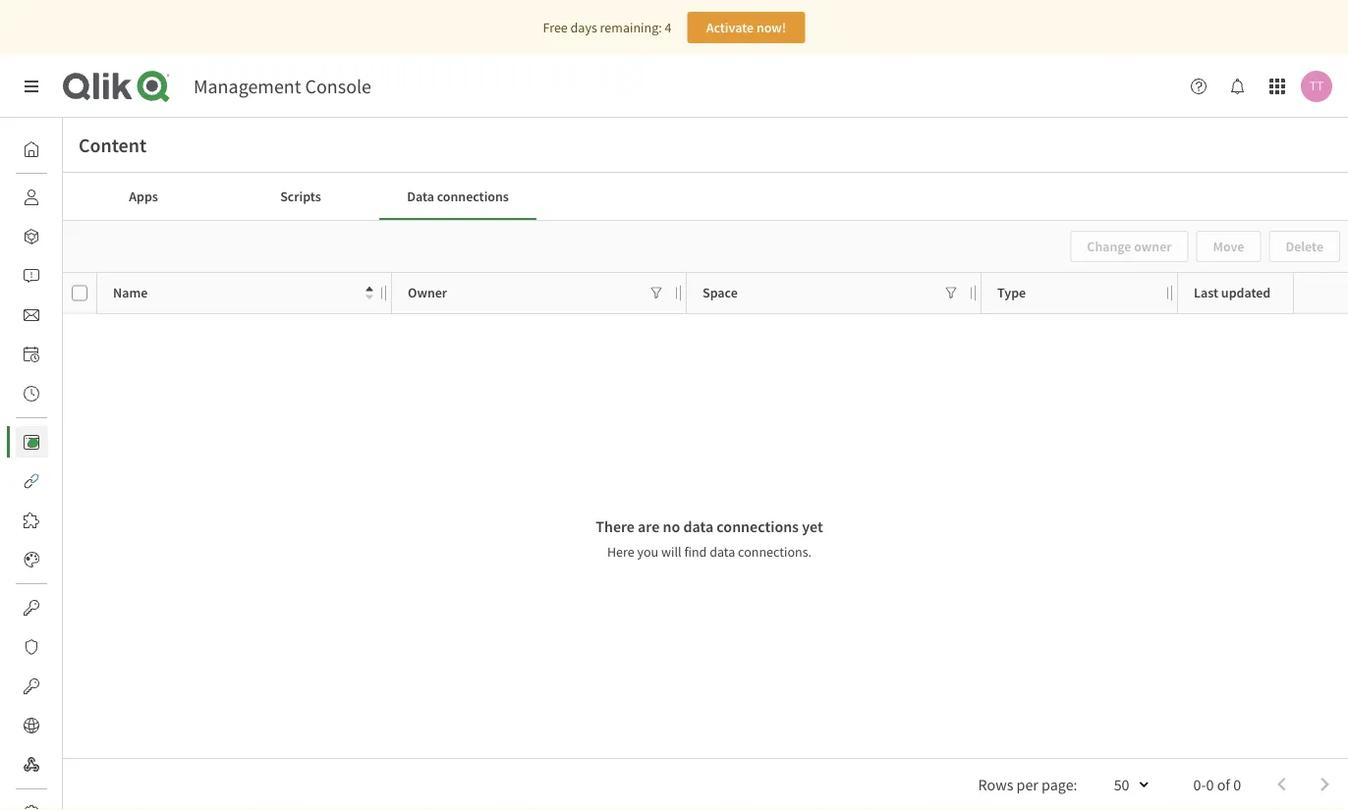 Task type: describe. For each thing, give the bounding box(es) containing it.
yet
[[802, 517, 823, 536]]

last updated
[[1194, 284, 1271, 302]]

days
[[570, 19, 597, 36]]

name button
[[113, 280, 373, 307]]

4
[[665, 19, 672, 36]]

oauth image
[[24, 679, 39, 695]]

50
[[1114, 775, 1130, 795]]

remaining:
[[600, 19, 662, 36]]

type
[[997, 284, 1026, 302]]

scripts
[[280, 187, 321, 205]]

management
[[194, 74, 301, 99]]

connections.
[[738, 543, 812, 561]]

1 0 from the left
[[1206, 775, 1214, 795]]

last updated button
[[1194, 280, 1317, 307]]

are
[[638, 517, 660, 536]]

terry turtle image
[[1301, 71, 1332, 102]]

name
[[113, 284, 148, 302]]

apps
[[129, 187, 158, 205]]

users image
[[24, 190, 39, 205]]

api keys image
[[24, 600, 39, 616]]

alerts image
[[24, 268, 39, 284]]

open sidebar menu image
[[24, 79, 39, 94]]

data connections
[[407, 187, 509, 205]]

1 vertical spatial data
[[710, 543, 735, 561]]

last
[[1194, 284, 1218, 302]]

themes image
[[24, 552, 39, 568]]

owner
[[408, 284, 447, 302]]

management console element
[[194, 74, 371, 99]]

there
[[596, 517, 635, 536]]

alerts
[[63, 267, 96, 285]]

per
[[1016, 775, 1038, 795]]

events image
[[24, 386, 39, 402]]

data
[[407, 187, 434, 205]]

events link
[[16, 378, 101, 410]]

connections inside there are no data connections yet here you will find data connections.
[[717, 517, 799, 536]]

content security policy image
[[24, 640, 39, 655]]

alerts link
[[16, 260, 96, 292]]

web image
[[24, 718, 39, 734]]

will
[[661, 543, 682, 561]]

spaces link
[[16, 221, 103, 253]]

activate now!
[[706, 19, 786, 36]]

schedules image
[[24, 347, 39, 363]]

home
[[63, 141, 98, 158]]

you
[[637, 543, 658, 561]]

here
[[607, 543, 634, 561]]

subscriptions image
[[24, 308, 39, 323]]

content
[[79, 133, 147, 158]]

home image
[[24, 141, 39, 157]]



Task type: locate. For each thing, give the bounding box(es) containing it.
connections inside data connections button
[[437, 187, 509, 205]]

content image
[[24, 434, 39, 450]]

find
[[684, 543, 707, 561]]

updated
[[1221, 284, 1271, 302]]

0 horizontal spatial connections
[[437, 187, 509, 205]]

0 left 'of' on the bottom right of page
[[1206, 775, 1214, 795]]

connections
[[437, 187, 509, 205], [717, 517, 799, 536]]

spaces
[[63, 228, 103, 246]]

new connector image
[[28, 438, 38, 448]]

0 right 'of' on the bottom right of page
[[1233, 775, 1241, 795]]

1 horizontal spatial 0
[[1233, 775, 1241, 795]]

management console
[[194, 74, 371, 99]]

connections up connections.
[[717, 517, 799, 536]]

0-
[[1193, 775, 1206, 795]]

data up find
[[683, 517, 713, 536]]

there are no data connections yet here you will find data connections.
[[596, 517, 823, 561]]

spaces image
[[24, 229, 39, 245]]

settings image
[[24, 806, 39, 811]]

apps button
[[65, 173, 222, 220]]

2 0 from the left
[[1233, 775, 1241, 795]]

tab list containing apps
[[65, 173, 1346, 220]]

0 vertical spatial connections
[[437, 187, 509, 205]]

activate now! link
[[687, 12, 805, 43]]

free days remaining: 4
[[543, 19, 672, 36]]

events
[[63, 385, 101, 403]]

rows
[[978, 775, 1013, 795]]

navigation pane element
[[0, 126, 103, 811]]

rows per page:
[[978, 775, 1077, 795]]

webhooks image
[[24, 758, 39, 773]]

0
[[1206, 775, 1214, 795], [1233, 775, 1241, 795]]

0 horizontal spatial 0
[[1206, 775, 1214, 795]]

0-0 of 0
[[1193, 775, 1241, 795]]

space
[[703, 284, 738, 302]]

data right find
[[710, 543, 735, 561]]

Rows per page: 50 field
[[1085, 769, 1154, 801]]

connections right data
[[437, 187, 509, 205]]

console
[[305, 74, 371, 99]]

1 vertical spatial connections
[[717, 517, 799, 536]]

free
[[543, 19, 568, 36]]

activate
[[706, 19, 754, 36]]

now!
[[756, 19, 786, 36]]

data connections button
[[379, 173, 536, 220]]

home link
[[16, 134, 98, 165]]

tab list
[[65, 173, 1346, 220]]

1 horizontal spatial connections
[[717, 517, 799, 536]]

no
[[663, 517, 680, 536]]

page:
[[1042, 775, 1077, 795]]

of
[[1217, 775, 1230, 795]]

scripts button
[[222, 173, 379, 220]]

data
[[683, 517, 713, 536], [710, 543, 735, 561]]

0 vertical spatial data
[[683, 517, 713, 536]]



Task type: vqa. For each thing, say whether or not it's contained in the screenshot.
'0-0 of 0'
yes



